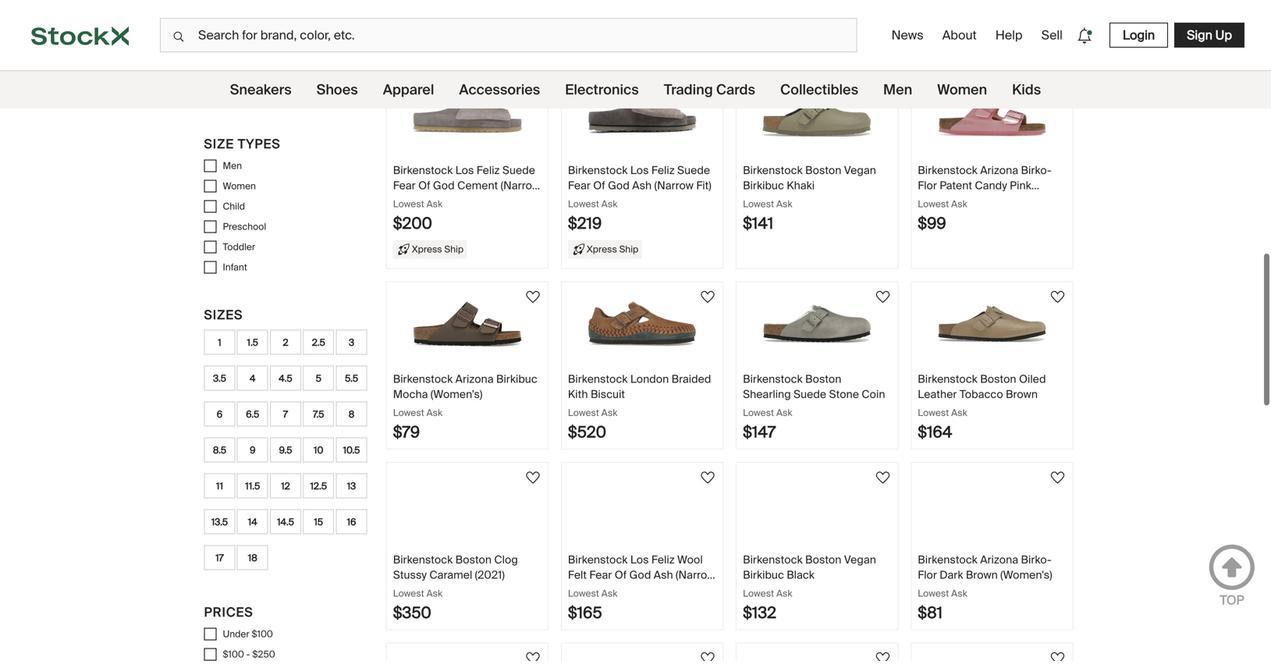 Task type: vqa. For each thing, say whether or not it's contained in the screenshot.
rightmost CHESTNUT
no



Task type: locate. For each thing, give the bounding box(es) containing it.
0 horizontal spatial women
[[223, 180, 256, 192]]

(narrow down birkenstock los feliz suede fear of god ash (narrow fit) image
[[655, 178, 694, 193]]

2 flor from the top
[[918, 568, 938, 582]]

lowest inside birkenstock arizona birko- flor dark brown (women's) lowest ask $81
[[918, 588, 950, 600]]

birko- inside birkenstock arizona birko- flor patent candy pink (women's)
[[1022, 163, 1052, 178]]

0 vertical spatial fit)
[[697, 178, 712, 193]]

1 xpress from the left
[[412, 243, 442, 255]]

birkenstock up the leather
[[918, 372, 978, 386]]

suede inside birkenstock los feliz suede fear of god cement (narrow fit)
[[503, 163, 536, 178]]

$100 - $250
[[223, 649, 275, 661]]

birkenstock for birkenstock arizona birko- flor patent candy pink (women's)
[[918, 163, 978, 178]]

ask
[[427, 17, 443, 29], [602, 17, 618, 29], [777, 17, 793, 29], [952, 17, 968, 29], [427, 198, 443, 210], [602, 198, 618, 210], [777, 198, 793, 210], [952, 198, 968, 210], [427, 407, 443, 419], [602, 407, 618, 419], [777, 407, 793, 419], [952, 407, 968, 419], [427, 588, 443, 600], [602, 588, 618, 600], [777, 588, 793, 600], [952, 588, 968, 600]]

0 horizontal spatial xpress ship
[[412, 243, 464, 255]]

13
[[347, 480, 356, 492]]

0 vertical spatial vegan
[[845, 163, 877, 178]]

shoes
[[317, 81, 358, 99]]

birkenstock up dark
[[918, 553, 978, 567]]

ask inside birkenstock arizona birko- flor dark brown (women's) lowest ask $81
[[952, 588, 968, 600]]

follow image
[[524, 79, 543, 98], [874, 79, 893, 98], [699, 288, 718, 306], [874, 288, 893, 306], [524, 468, 543, 487], [699, 468, 718, 487], [874, 468, 893, 487], [699, 649, 718, 661], [874, 649, 893, 661]]

ship down birkenstock los feliz suede fear of god cement (narrow fit)
[[445, 243, 464, 255]]

2 vertical spatial birkibuc
[[743, 568, 785, 582]]

boston inside birkenstock boston vegan birkibuc black lowest ask $132
[[806, 553, 842, 567]]

boston
[[806, 163, 842, 178], [806, 372, 842, 386], [981, 372, 1017, 386], [456, 553, 492, 567], [806, 553, 842, 567]]

xpress ship
[[412, 243, 464, 255], [587, 243, 639, 255]]

los left wool
[[631, 553, 649, 567]]

$520
[[568, 422, 607, 442]]

clog
[[495, 553, 518, 567]]

birkenstock inside birkenstock arizona birko- flor patent candy pink (women's)
[[918, 163, 978, 178]]

ask down dark
[[952, 588, 968, 600]]

(narrow for cement
[[501, 178, 540, 193]]

toddler
[[223, 241, 255, 253]]

birkenstock up "lowest ask $200"
[[393, 163, 453, 178]]

ask down shearling
[[777, 407, 793, 419]]

feliz inside birkenstock los feliz suede fear of god ash (narrow fit) lowest ask $219
[[652, 163, 675, 178]]

birkenstock up mocha
[[393, 372, 453, 386]]

khaki
[[787, 178, 815, 193]]

ask down patent
[[952, 198, 968, 210]]

lowest inside the birkenstock boston oiled leather tobacco brown lowest ask $164
[[918, 407, 950, 419]]

los
[[456, 163, 474, 178], [631, 163, 649, 178], [631, 553, 649, 567]]

birkenstock up $219 on the left of page
[[568, 163, 628, 178]]

ask inside birkenstock london braided kith biscuit lowest ask $520
[[602, 407, 618, 419]]

fear
[[393, 178, 416, 193], [568, 178, 591, 193], [590, 568, 612, 582]]

follow image for $141
[[874, 79, 893, 98]]

ash inside birkenstock los feliz wool felt fear of god ash (narrow fit)
[[654, 568, 674, 582]]

0 horizontal spatial (women's)
[[431, 387, 483, 402]]

suede for ask
[[794, 387, 827, 402]]

ask down biscuit
[[602, 407, 618, 419]]

2 xpress ship from the left
[[587, 243, 639, 255]]

2.5
[[312, 336, 325, 349]]

lowest up $99
[[918, 198, 950, 210]]

women down $240
[[938, 81, 988, 99]]

$100 down "under"
[[223, 649, 244, 661]]

ash inside birkenstock los feliz suede fear of god ash (narrow fit) lowest ask $219
[[633, 178, 652, 193]]

birkibuc for $132
[[743, 568, 785, 582]]

birkenstock inside birkenstock arizona birkibuc mocha (women's) lowest ask $79
[[393, 372, 453, 386]]

birkenstock boston oiled leather tobacco brown image
[[938, 295, 1047, 353]]

3.5
[[213, 372, 226, 384]]

follow image for $164
[[1049, 288, 1068, 306]]

ask inside the birkenstock boston oiled leather tobacco brown lowest ask $164
[[952, 407, 968, 419]]

fit) for birkenstock los feliz suede fear of god ash (narrow fit) lowest ask $219
[[697, 178, 712, 193]]

vegan for $132
[[845, 553, 877, 567]]

follow image
[[699, 79, 718, 98], [524, 288, 543, 306], [1049, 288, 1068, 306], [1049, 468, 1068, 487], [524, 649, 543, 661], [1049, 649, 1068, 661]]

1 horizontal spatial ship
[[620, 243, 639, 255]]

birkenstock inside birkenstock los feliz suede fear of god ash (narrow fit) lowest ask $219
[[568, 163, 628, 178]]

1 horizontal spatial ash
[[654, 568, 674, 582]]

trading
[[664, 81, 713, 99]]

$240
[[918, 33, 957, 53]]

0 vertical spatial brown
[[1006, 387, 1038, 402]]

ask up the collectibles
[[777, 17, 793, 29]]

(women's) right dark
[[1001, 568, 1053, 582]]

1 horizontal spatial men
[[884, 81, 913, 99]]

ask down mocha
[[427, 407, 443, 419]]

2 birko- from the top
[[1022, 553, 1052, 567]]

flor for (women's)
[[918, 178, 938, 193]]

arizona for (women's)
[[981, 163, 1019, 178]]

$164
[[918, 422, 953, 442]]

(narrow inside birkenstock los feliz suede fear of god ash (narrow fit) lowest ask $219
[[655, 178, 694, 193]]

top
[[1221, 592, 1245, 609]]

(narrow inside birkenstock los feliz suede fear of god cement (narrow fit)
[[501, 178, 540, 193]]

birkenstock for birkenstock boston oiled leather tobacco brown lowest ask $164
[[918, 372, 978, 386]]

lowest down kith
[[568, 407, 600, 419]]

flor left patent
[[918, 178, 938, 193]]

los up cement
[[456, 163, 474, 178]]

8 button
[[336, 402, 367, 427]]

suede for ash
[[678, 163, 711, 178]]

product category switcher element
[[0, 71, 1272, 109]]

ship down birkenstock los feliz suede fear of god ash (narrow fit) lowest ask $219
[[620, 243, 639, 255]]

women inside product category switcher element
[[938, 81, 988, 99]]

boston inside birkenstock boston shearling suede stone coin lowest ask $147
[[806, 372, 842, 386]]

feliz up cement
[[477, 163, 500, 178]]

accessories
[[459, 81, 541, 99]]

$200
[[393, 214, 433, 233]]

follow image for $81
[[1049, 468, 1068, 487]]

arizona for $79
[[456, 372, 494, 386]]

of inside birkenstock los feliz suede fear of god ash (narrow fit) lowest ask $219
[[594, 178, 606, 193]]

ask up $219 on the left of page
[[602, 198, 618, 210]]

(narrow right cement
[[501, 178, 540, 193]]

5.5
[[345, 372, 358, 384]]

women up child at top left
[[223, 180, 256, 192]]

birkenstock boston vegan birkibuc khaki lowest ask $141
[[743, 163, 877, 233]]

sign up
[[1188, 27, 1233, 43]]

birkenstock inside birkenstock los feliz suede fear of god cement (narrow fit)
[[393, 163, 453, 178]]

pink
[[1010, 178, 1032, 193]]

ask down khaki
[[777, 198, 793, 210]]

birkenstock for birkenstock los feliz wool felt fear of god ash (narrow fit)
[[568, 553, 628, 567]]

lowest down the leather
[[918, 407, 950, 419]]

1 vertical spatial birkibuc
[[497, 372, 538, 386]]

0 vertical spatial birkibuc
[[743, 178, 785, 193]]

birkenstock inside birkenstock boston vegan birkibuc black lowest ask $132
[[743, 553, 803, 567]]

1 vertical spatial flor
[[918, 568, 938, 582]]

1 birko- from the top
[[1022, 163, 1052, 178]]

arizona inside birkenstock arizona birko- flor patent candy pink (women's)
[[981, 163, 1019, 178]]

fit) inside birkenstock los feliz suede fear of god ash (narrow fit) lowest ask $219
[[697, 178, 712, 193]]

(narrow inside birkenstock los feliz wool felt fear of god ash (narrow fit)
[[676, 568, 716, 582]]

vegan inside birkenstock boston vegan birkibuc black lowest ask $132
[[845, 553, 877, 567]]

1 horizontal spatial suede
[[678, 163, 711, 178]]

birkenstock up black
[[743, 553, 803, 567]]

0 horizontal spatial fit)
[[393, 193, 408, 208]]

suede inside birkenstock los feliz suede fear of god ash (narrow fit) lowest ask $219
[[678, 163, 711, 178]]

flor left dark
[[918, 568, 938, 582]]

boston inside "birkenstock boston vegan birkibuc khaki lowest ask $141"
[[806, 163, 842, 178]]

boston up black
[[806, 553, 842, 567]]

birkenstock boston vegan birkibuc khaki image
[[763, 86, 872, 144]]

brown inside birkenstock arizona birko- flor dark brown (women's) lowest ask $81
[[966, 568, 998, 582]]

0 vertical spatial birko-
[[1022, 163, 1052, 178]]

birkenstock up shearling
[[743, 372, 803, 386]]

ask inside lowest ask $197
[[602, 17, 618, 29]]

0 vertical spatial ash
[[633, 178, 652, 193]]

$81
[[918, 603, 943, 623]]

ask inside "lowest ask $200"
[[427, 198, 443, 210]]

2.5 button
[[303, 330, 334, 355]]

fear for birkenstock los feliz suede fear of god ash (narrow fit) lowest ask $219
[[568, 178, 591, 193]]

birkenstock inside birkenstock boston shearling suede stone coin lowest ask $147
[[743, 372, 803, 386]]

xpress ship down $219 on the left of page
[[587, 243, 639, 255]]

birkibuc down birkenstock arizona birkibuc mocha (women's) image
[[497, 372, 538, 386]]

birkenstock up biscuit
[[568, 372, 628, 386]]

1 horizontal spatial fit)
[[568, 583, 583, 597]]

follow image for $147
[[874, 288, 893, 306]]

feliz left wool
[[652, 553, 675, 567]]

suede down birkenstock los feliz suede fear of god ash (narrow fit) image
[[678, 163, 711, 178]]

lowest ask $209
[[393, 17, 443, 53]]

boston for $350
[[456, 553, 492, 567]]

birkibuc left khaki
[[743, 178, 785, 193]]

ash
[[633, 178, 652, 193], [654, 568, 674, 582]]

ask inside birkenstock arizona birkibuc mocha (women's) lowest ask $79
[[427, 407, 443, 419]]

0 vertical spatial arizona
[[981, 163, 1019, 178]]

ask down the leather
[[952, 407, 968, 419]]

ask up $240
[[952, 17, 968, 29]]

lowest ask --
[[743, 17, 793, 53]]

0 horizontal spatial ship
[[445, 243, 464, 255]]

7.5 button
[[303, 402, 334, 427]]

boston for $164
[[981, 372, 1017, 386]]

ask up $200
[[427, 198, 443, 210]]

brown down the oiled
[[1006, 387, 1038, 402]]

fear up "lowest ask $200"
[[393, 178, 416, 193]]

biscuit
[[591, 387, 625, 402]]

2 vertical spatial arizona
[[981, 553, 1019, 567]]

ship for $200
[[445, 243, 464, 255]]

lowest inside birkenstock boston clog stussy caramel (2021) lowest ask $350
[[393, 588, 425, 600]]

1 vertical spatial ash
[[654, 568, 674, 582]]

help link
[[990, 21, 1030, 50]]

prices
[[204, 604, 253, 621]]

sneakers link
[[230, 71, 292, 109]]

boston for $141
[[806, 163, 842, 178]]

fear up $219 on the left of page
[[568, 178, 591, 193]]

back to top image
[[1209, 544, 1256, 591]]

1 horizontal spatial (women's)
[[918, 193, 970, 208]]

(narrow for ash
[[655, 178, 694, 193]]

men down the size types
[[223, 160, 242, 172]]

2 horizontal spatial fit)
[[697, 178, 712, 193]]

lowest inside lowest ask $99
[[918, 198, 950, 210]]

of for cement
[[419, 178, 431, 193]]

3 button
[[336, 330, 367, 355]]

lowest inside lowest ask $209
[[393, 17, 425, 29]]

lowest down mocha
[[393, 407, 425, 419]]

mocha
[[393, 387, 428, 402]]

1 horizontal spatial xpress ship
[[587, 243, 639, 255]]

feliz inside birkenstock los feliz suede fear of god cement (narrow fit)
[[477, 163, 500, 178]]

birko- for pink
[[1022, 163, 1052, 178]]

oiled
[[1020, 372, 1047, 386]]

11.5 button
[[237, 474, 268, 499]]

vegan inside "birkenstock boston vegan birkibuc khaki lowest ask $141"
[[845, 163, 877, 178]]

other
[[204, 86, 250, 103]]

feliz inside birkenstock los feliz wool felt fear of god ash (narrow fit)
[[652, 553, 675, 567]]

1 vertical spatial $100
[[223, 649, 244, 661]]

feliz down birkenstock los feliz suede fear of god ash (narrow fit) image
[[652, 163, 675, 178]]

ask down black
[[777, 588, 793, 600]]

(narrow
[[501, 178, 540, 193], [655, 178, 694, 193], [676, 568, 716, 582]]

0 vertical spatial $100
[[252, 628, 273, 640]]

xpress ship down $200
[[412, 243, 464, 255]]

follow image for $520
[[699, 288, 718, 306]]

2 horizontal spatial (women's)
[[1001, 568, 1053, 582]]

ask up electronics
[[602, 17, 618, 29]]

fear inside birkenstock los feliz suede fear of god cement (narrow fit)
[[393, 178, 416, 193]]

lowest up the $132
[[743, 588, 775, 600]]

lowest down the stussy
[[393, 588, 425, 600]]

of up lowest ask $165
[[615, 568, 627, 582]]

boston up (2021)
[[456, 553, 492, 567]]

2 xpress from the left
[[587, 243, 617, 255]]

los inside birkenstock los feliz suede fear of god cement (narrow fit)
[[456, 163, 474, 178]]

birkibuc inside birkenstock arizona birkibuc mocha (women's) lowest ask $79
[[497, 372, 538, 386]]

boston inside the birkenstock boston oiled leather tobacco brown lowest ask $164
[[981, 372, 1017, 386]]

2 vertical spatial fit)
[[568, 583, 583, 597]]

ask up $209
[[427, 17, 443, 29]]

lowest
[[393, 17, 425, 29], [568, 17, 600, 29], [743, 17, 775, 29], [918, 17, 950, 29], [393, 198, 425, 210], [568, 198, 600, 210], [743, 198, 775, 210], [918, 198, 950, 210], [393, 407, 425, 419], [568, 407, 600, 419], [743, 407, 775, 419], [918, 407, 950, 419], [393, 588, 425, 600], [568, 588, 600, 600], [743, 588, 775, 600], [918, 588, 950, 600]]

birkibuc inside "birkenstock boston vegan birkibuc khaki lowest ask $141"
[[743, 178, 785, 193]]

birko- inside birkenstock arizona birko- flor dark brown (women's) lowest ask $81
[[1022, 553, 1052, 567]]

of inside birkenstock los feliz wool felt fear of god ash (narrow fit)
[[615, 568, 627, 582]]

flor inside birkenstock arizona birko- flor dark brown (women's) lowest ask $81
[[918, 568, 938, 582]]

birkenstock inside birkenstock london braided kith biscuit lowest ask $520
[[568, 372, 628, 386]]

1 vertical spatial vegan
[[845, 553, 877, 567]]

lowest ask $200
[[393, 198, 443, 233]]

boston inside birkenstock boston clog stussy caramel (2021) lowest ask $350
[[456, 553, 492, 567]]

suede inside birkenstock boston shearling suede stone coin lowest ask $147
[[794, 387, 827, 402]]

0 horizontal spatial brown
[[966, 568, 998, 582]]

birkenstock los feliz suede fear of god ash (narrow fit) image
[[588, 86, 697, 144]]

2 vegan from the top
[[845, 553, 877, 567]]

1 vertical spatial arizona
[[456, 372, 494, 386]]

0 horizontal spatial $100
[[223, 649, 244, 661]]

arizona for lowest
[[981, 553, 1019, 567]]

birkenstock inside the birkenstock boston oiled leather tobacco brown lowest ask $164
[[918, 372, 978, 386]]

birkenstock inside birkenstock boston clog stussy caramel (2021) lowest ask $350
[[393, 553, 453, 567]]

boston up khaki
[[806, 163, 842, 178]]

xpress down $219 on the left of page
[[587, 243, 617, 255]]

18 button
[[237, 545, 268, 570]]

up
[[1216, 27, 1233, 43]]

lowest up $200
[[393, 198, 425, 210]]

arizona inside birkenstock arizona birko- flor dark brown (women's) lowest ask $81
[[981, 553, 1019, 567]]

lowest up $147
[[743, 407, 775, 419]]

$250
[[252, 649, 275, 661]]

lowest up $240
[[918, 17, 950, 29]]

los down birkenstock los feliz suede fear of god ash (narrow fit) image
[[631, 163, 649, 178]]

lowest up $209
[[393, 17, 425, 29]]

1 vertical spatial fit)
[[393, 193, 408, 208]]

1 vertical spatial women
[[223, 180, 256, 192]]

birkenstock los feliz suede fear of god ash (narrow fit) lowest ask $219
[[568, 163, 712, 233]]

birkenstock inside birkenstock los feliz wool felt fear of god ash (narrow fit)
[[568, 553, 628, 567]]

god down birkenstock los feliz suede fear of god ash (narrow fit) image
[[608, 178, 630, 193]]

ask up $165
[[602, 588, 618, 600]]

los inside birkenstock los feliz suede fear of god ash (narrow fit) lowest ask $219
[[631, 163, 649, 178]]

lowest up $141
[[743, 198, 775, 210]]

1 vertical spatial (women's)
[[431, 387, 483, 402]]

birkenstock for birkenstock arizona birkibuc mocha (women's) lowest ask $79
[[393, 372, 453, 386]]

1 ship from the left
[[445, 243, 464, 255]]

men down news
[[884, 81, 913, 99]]

of inside birkenstock los feliz suede fear of god cement (narrow fit)
[[419, 178, 431, 193]]

ask inside lowest ask $165
[[602, 588, 618, 600]]

birkibuc inside birkenstock boston vegan birkibuc black lowest ask $132
[[743, 568, 785, 582]]

2 ship from the left
[[620, 243, 639, 255]]

2 horizontal spatial suede
[[794, 387, 827, 402]]

boston up the tobacco
[[981, 372, 1017, 386]]

god left cement
[[433, 178, 455, 193]]

0 vertical spatial (women's)
[[918, 193, 970, 208]]

lowest inside lowest ask $240
[[918, 17, 950, 29]]

1 vegan from the top
[[845, 163, 877, 178]]

god inside birkenstock los feliz suede fear of god cement (narrow fit)
[[433, 178, 455, 193]]

follow image for $350
[[524, 468, 543, 487]]

birkenstock los feliz suede fear of god cement (narrow fit)
[[393, 163, 540, 208]]

fear inside birkenstock los feliz suede fear of god ash (narrow fit) lowest ask $219
[[568, 178, 591, 193]]

versace
[[204, 61, 266, 78]]

feliz
[[477, 163, 500, 178], [652, 163, 675, 178], [652, 553, 675, 567]]

birkenstock up khaki
[[743, 163, 803, 178]]

xpress down $200
[[412, 243, 442, 255]]

lowest up $81
[[918, 588, 950, 600]]

shearling
[[743, 387, 791, 402]]

xpress for $200
[[412, 243, 442, 255]]

0 horizontal spatial xpress
[[412, 243, 442, 255]]

flor
[[918, 178, 938, 193], [918, 568, 938, 582]]

0 horizontal spatial ash
[[633, 178, 652, 193]]

10.5 button
[[336, 438, 367, 463]]

0 vertical spatial men
[[884, 81, 913, 99]]

1 horizontal spatial of
[[594, 178, 606, 193]]

(narrow down wool
[[676, 568, 716, 582]]

arizona inside birkenstock arizona birkibuc mocha (women's) lowest ask $79
[[456, 372, 494, 386]]

xpress for $219
[[587, 243, 617, 255]]

ask inside lowest ask $99
[[952, 198, 968, 210]]

lowest down felt
[[568, 588, 600, 600]]

5
[[316, 372, 322, 384]]

of up "lowest ask $200"
[[419, 178, 431, 193]]

brown inside the birkenstock boston oiled leather tobacco brown lowest ask $164
[[1006, 387, 1038, 402]]

2 vertical spatial (women's)
[[1001, 568, 1053, 582]]

trading cards
[[664, 81, 756, 99]]

-
[[743, 33, 750, 53], [750, 33, 756, 53], [246, 649, 250, 661]]

lowest inside "birkenstock boston vegan birkibuc khaki lowest ask $141"
[[743, 198, 775, 210]]

lowest inside lowest ask --
[[743, 17, 775, 29]]

birkenstock up patent
[[918, 163, 978, 178]]

5 button
[[303, 366, 334, 391]]

8.5
[[213, 444, 226, 456]]

1 vertical spatial brown
[[966, 568, 998, 582]]

$100 up $250 on the left of the page
[[252, 628, 273, 640]]

$197
[[568, 33, 601, 53]]

birkibuc
[[743, 178, 785, 193], [497, 372, 538, 386], [743, 568, 785, 582]]

los inside birkenstock los feliz wool felt fear of god ash (narrow fit)
[[631, 553, 649, 567]]

follow image for $219
[[699, 79, 718, 98]]

fit) inside birkenstock los feliz suede fear of god cement (narrow fit)
[[393, 193, 408, 208]]

caramel
[[430, 568, 473, 582]]

lowest up $197
[[568, 17, 600, 29]]

0 vertical spatial women
[[938, 81, 988, 99]]

lowest ask $240
[[918, 17, 968, 53]]

lowest up $219 on the left of page
[[568, 198, 600, 210]]

ask down caramel
[[427, 588, 443, 600]]

0 horizontal spatial suede
[[503, 163, 536, 178]]

boston up the stone
[[806, 372, 842, 386]]

0 horizontal spatial of
[[419, 178, 431, 193]]

2 horizontal spatial of
[[615, 568, 627, 582]]

brown right dark
[[966, 568, 998, 582]]

god inside birkenstock los feliz suede fear of god ash (narrow fit) lowest ask $219
[[608, 178, 630, 193]]

1
[[218, 336, 222, 349]]

flor inside birkenstock arizona birko- flor patent candy pink (women's)
[[918, 178, 938, 193]]

1 xpress ship from the left
[[412, 243, 464, 255]]

suede down "birkenstock los feliz suede fear of god cement (narrow fit)" image
[[503, 163, 536, 178]]

(women's) inside birkenstock arizona birko- flor dark brown (women's) lowest ask $81
[[1001, 568, 1053, 582]]

1 horizontal spatial brown
[[1006, 387, 1038, 402]]

birkenstock up the stussy
[[393, 553, 453, 567]]

kids
[[1013, 81, 1042, 99]]

birkibuc left black
[[743, 568, 785, 582]]

ask inside lowest ask --
[[777, 17, 793, 29]]

11.5
[[245, 480, 260, 492]]

god right felt
[[630, 568, 651, 582]]

fear right felt
[[590, 568, 612, 582]]

stockx logo image
[[31, 26, 129, 46]]

1 horizontal spatial women
[[938, 81, 988, 99]]

sell
[[1042, 27, 1063, 43]]

leather
[[918, 387, 958, 402]]

birkenstock inside "birkenstock boston vegan birkibuc khaki lowest ask $141"
[[743, 163, 803, 178]]

god
[[433, 178, 455, 193], [608, 178, 630, 193], [630, 568, 651, 582]]

1 flor from the top
[[918, 178, 938, 193]]

feliz for $165
[[652, 553, 675, 567]]

13.5
[[212, 516, 228, 528]]

0 horizontal spatial men
[[223, 160, 242, 172]]

1 vertical spatial birko-
[[1022, 553, 1052, 567]]

1 horizontal spatial xpress
[[587, 243, 617, 255]]

birkenstock boston oiled leather tobacco brown lowest ask $164
[[918, 372, 1047, 442]]

lowest up the cards
[[743, 17, 775, 29]]

birkenstock for birkenstock boston shearling suede stone coin lowest ask $147
[[743, 372, 803, 386]]

suede left the stone
[[794, 387, 827, 402]]

birkenstock up felt
[[568, 553, 628, 567]]

timberland button
[[204, 10, 292, 35]]

1 vertical spatial men
[[223, 160, 242, 172]]

vegan for $141
[[845, 163, 877, 178]]

(women's) down patent
[[918, 193, 970, 208]]

of up $219 on the left of page
[[594, 178, 606, 193]]

(women's) right mocha
[[431, 387, 483, 402]]

men inside product category switcher element
[[884, 81, 913, 99]]

0 vertical spatial flor
[[918, 178, 938, 193]]

7
[[283, 408, 288, 420]]

birkenstock inside birkenstock arizona birko- flor dark brown (women's) lowest ask $81
[[918, 553, 978, 567]]



Task type: describe. For each thing, give the bounding box(es) containing it.
$141
[[743, 214, 774, 233]]

versace button
[[204, 60, 266, 85]]

ask inside "birkenstock boston vegan birkibuc khaki lowest ask $141"
[[777, 198, 793, 210]]

child
[[223, 200, 245, 212]]

follow image for $132
[[874, 468, 893, 487]]

xpress ship for $200
[[412, 243, 464, 255]]

6.5 button
[[237, 402, 268, 427]]

los for $165
[[631, 553, 649, 567]]

ask inside birkenstock boston vegan birkibuc black lowest ask $132
[[777, 588, 793, 600]]

fit) for birkenstock los feliz suede fear of god cement (narrow fit)
[[393, 193, 408, 208]]

(women's) inside birkenstock arizona birko- flor patent candy pink (women's)
[[918, 193, 970, 208]]

$165
[[568, 603, 603, 623]]

coin
[[862, 387, 886, 402]]

Search... search field
[[160, 18, 858, 52]]

apparel
[[383, 81, 434, 99]]

birkenstock boston clog stussy caramel (2021) lowest ask $350
[[393, 553, 518, 623]]

birkenstock london braided kith biscuit image
[[588, 295, 697, 353]]

suede for cement
[[503, 163, 536, 178]]

7 button
[[270, 402, 301, 427]]

3
[[349, 336, 354, 349]]

$147
[[743, 422, 776, 442]]

1.5
[[247, 336, 258, 349]]

kids link
[[1013, 71, 1042, 109]]

lowest inside lowest ask $165
[[568, 588, 600, 600]]

lowest inside birkenstock london braided kith biscuit lowest ask $520
[[568, 407, 600, 419]]

birkenstock arizona birkibuc mocha (women's) image
[[413, 295, 522, 353]]

god for cement
[[433, 178, 455, 193]]

birkenstock for birkenstock boston vegan birkibuc black lowest ask $132
[[743, 553, 803, 567]]

10
[[314, 444, 324, 456]]

sign
[[1188, 27, 1213, 43]]

birko- for (women's)
[[1022, 553, 1052, 567]]

sell link
[[1036, 21, 1070, 50]]

$132
[[743, 603, 777, 623]]

news
[[892, 27, 924, 43]]

(2021)
[[475, 568, 505, 582]]

birkibuc for $141
[[743, 178, 785, 193]]

follow image for $79
[[524, 288, 543, 306]]

ask inside lowest ask $209
[[427, 17, 443, 29]]

birkenstock boston shearling suede stone coin image
[[763, 295, 872, 353]]

birkenstock for birkenstock boston vegan birkibuc khaki lowest ask $141
[[743, 163, 803, 178]]

1 button
[[204, 330, 235, 355]]

15 button
[[303, 510, 334, 535]]

apparel link
[[383, 71, 434, 109]]

10 button
[[303, 438, 334, 463]]

other button
[[204, 85, 250, 110]]

ask inside lowest ask $240
[[952, 17, 968, 29]]

flor for lowest
[[918, 568, 938, 582]]

dark
[[940, 568, 964, 582]]

birkenstock arizona birko- flor dark brown (women's) lowest ask $81
[[918, 553, 1053, 623]]

birkenstock for birkenstock arizona birko- flor dark brown (women's) lowest ask $81
[[918, 553, 978, 567]]

ship for $219
[[620, 243, 639, 255]]

15
[[314, 516, 323, 528]]

birkenstock los feliz suede fear of god cement (narrow fit) image
[[413, 86, 522, 144]]

16
[[347, 516, 356, 528]]

6
[[217, 408, 223, 420]]

types
[[238, 136, 281, 152]]

8
[[349, 408, 355, 420]]

14.5
[[277, 516, 294, 528]]

follow image for $200
[[524, 79, 543, 98]]

los for $200
[[456, 163, 474, 178]]

notification unread icon image
[[1074, 25, 1096, 47]]

under $100
[[223, 628, 273, 640]]

14
[[248, 516, 257, 528]]

collectibles
[[781, 81, 859, 99]]

of for ash
[[594, 178, 606, 193]]

xpress ship for $219
[[587, 243, 639, 255]]

12 button
[[270, 474, 301, 499]]

9.5
[[279, 444, 292, 456]]

$79
[[393, 422, 420, 442]]

lowest inside birkenstock arizona birkibuc mocha (women's) lowest ask $79
[[393, 407, 425, 419]]

16 button
[[336, 510, 367, 535]]

boston for $132
[[806, 553, 842, 567]]

9 button
[[237, 438, 268, 463]]

8.5 button
[[204, 438, 235, 463]]

ask inside birkenstock boston clog stussy caramel (2021) lowest ask $350
[[427, 588, 443, 600]]

birkenstock for birkenstock boston clog stussy caramel (2021) lowest ask $350
[[393, 553, 453, 567]]

17
[[216, 552, 224, 564]]

birkenstock for birkenstock los feliz suede fear of god ash (narrow fit) lowest ask $219
[[568, 163, 628, 178]]

lowest ask $99
[[918, 198, 968, 233]]

brown for ask
[[966, 568, 998, 582]]

birkenstock for birkenstock london braided kith biscuit lowest ask $520
[[568, 372, 628, 386]]

about
[[943, 27, 977, 43]]

lowest inside birkenstock boston shearling suede stone coin lowest ask $147
[[743, 407, 775, 419]]

2 button
[[270, 330, 301, 355]]

ask inside birkenstock los feliz suede fear of god ash (narrow fit) lowest ask $219
[[602, 198, 618, 210]]

lowest inside "lowest ask $200"
[[393, 198, 425, 210]]

lowest inside lowest ask $197
[[568, 17, 600, 29]]

fear for birkenstock los feliz suede fear of god cement (narrow fit)
[[393, 178, 416, 193]]

ask inside birkenstock boston shearling suede stone coin lowest ask $147
[[777, 407, 793, 419]]

feliz for $200
[[477, 163, 500, 178]]

sign up button
[[1175, 23, 1245, 48]]

electronics
[[565, 81, 639, 99]]

lowest ask $165
[[568, 588, 618, 623]]

9.5 button
[[270, 438, 301, 463]]

kith
[[568, 387, 588, 402]]

brown for $164
[[1006, 387, 1038, 402]]

infant
[[223, 261, 247, 273]]

11
[[216, 480, 223, 492]]

18
[[248, 552, 257, 564]]

6.5
[[246, 408, 259, 420]]

electronics link
[[565, 71, 639, 109]]

stockx logo link
[[0, 0, 160, 70]]

sneakers
[[230, 81, 292, 99]]

birkenstock arizona birko- flor patent candy pink (women's)
[[918, 163, 1052, 208]]

cards
[[717, 81, 756, 99]]

fit) inside birkenstock los feliz wool felt fear of god ash (narrow fit)
[[568, 583, 583, 597]]

lowest ask $197
[[568, 17, 618, 53]]

braided
[[672, 372, 712, 386]]

god for ash
[[608, 178, 630, 193]]

lowest inside birkenstock boston vegan birkibuc black lowest ask $132
[[743, 588, 775, 600]]

14.5 button
[[270, 510, 301, 535]]

follow image for $165
[[699, 468, 718, 487]]

felt
[[568, 568, 587, 582]]

13.5 button
[[204, 510, 235, 535]]

shoes link
[[317, 71, 358, 109]]

$99
[[918, 214, 947, 233]]

wool
[[678, 553, 703, 567]]

boston for $147
[[806, 372, 842, 386]]

london
[[631, 372, 669, 386]]

accessories link
[[459, 71, 541, 109]]

stone
[[830, 387, 860, 402]]

1.5 button
[[237, 330, 268, 355]]

1 horizontal spatial $100
[[252, 628, 273, 640]]

birkenstock for birkenstock los feliz suede fear of god cement (narrow fit)
[[393, 163, 453, 178]]

birkenstock arizona birko-flor patent candy pink (women's) image
[[938, 86, 1047, 144]]

fear inside birkenstock los feliz wool felt fear of god ash (narrow fit)
[[590, 568, 612, 582]]

men link
[[884, 71, 913, 109]]

$350
[[393, 603, 432, 623]]

(women's) inside birkenstock arizona birkibuc mocha (women's) lowest ask $79
[[431, 387, 483, 402]]

collectibles link
[[781, 71, 859, 109]]

birkenstock arizona birkibuc mocha (women's) lowest ask $79
[[393, 372, 538, 442]]

trading cards link
[[664, 71, 756, 109]]

sizes
[[204, 307, 243, 323]]

news link
[[886, 21, 930, 50]]

6 button
[[204, 402, 235, 427]]

lowest inside birkenstock los feliz suede fear of god ash (narrow fit) lowest ask $219
[[568, 198, 600, 210]]

women link
[[938, 71, 988, 109]]

god inside birkenstock los feliz wool felt fear of god ash (narrow fit)
[[630, 568, 651, 582]]



